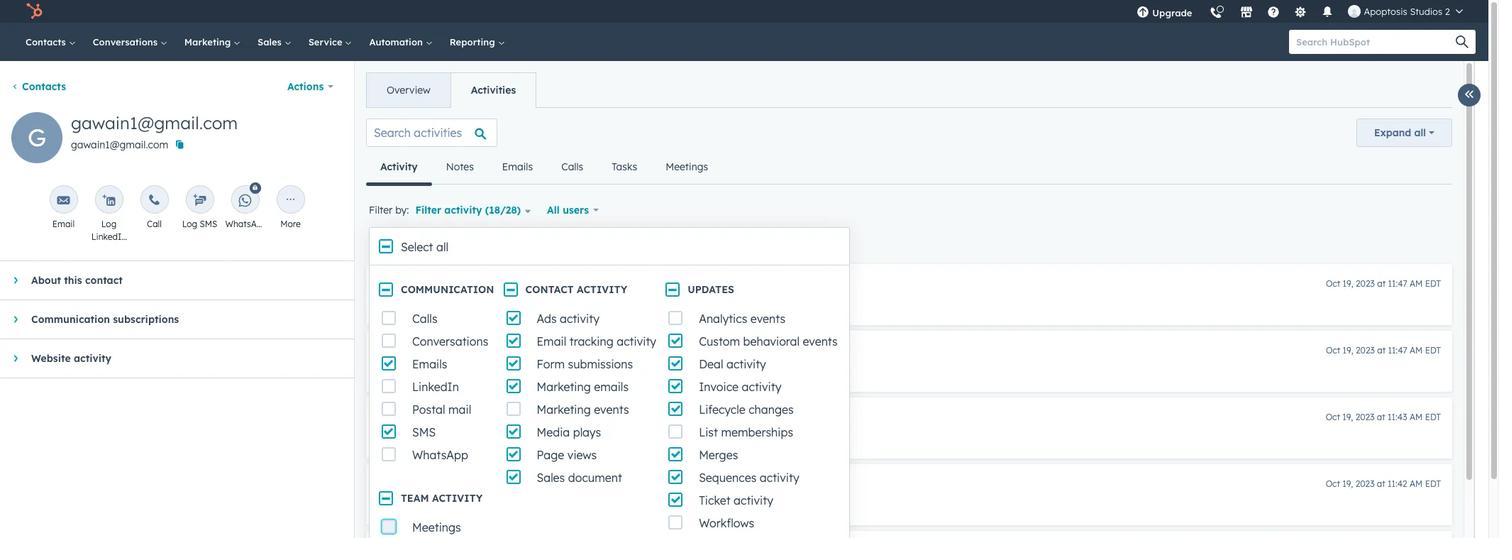 Task type: vqa. For each thing, say whether or not it's contained in the screenshot.
. to the bottom
yes



Task type: describe. For each thing, give the bounding box(es) containing it.
analytics events
[[699, 312, 786, 326]]

moved
[[456, 498, 488, 510]]

more
[[281, 219, 301, 229]]

tara schultz for tara schultz button for deal
[[392, 431, 453, 444]]

all for select all
[[437, 240, 449, 254]]

view details for view details link underneath updates
[[693, 297, 753, 310]]

help button
[[1262, 0, 1287, 23]]

0 horizontal spatial meetings
[[412, 520, 461, 535]]

. inside deal activity element
[[678, 498, 680, 510]]

media
[[537, 425, 570, 439]]

apoptosis
[[1365, 6, 1408, 17]]

0 vertical spatial whatsapp
[[225, 219, 267, 229]]

0 horizontal spatial for
[[481, 297, 494, 310]]

1 vertical spatial emails
[[412, 357, 448, 371]]

page views
[[537, 448, 597, 462]]

am for appointment scheduled
[[1410, 478, 1424, 489]]

view details for view details link on top of merges on the bottom of page
[[635, 431, 695, 444]]

lifecycle change for updated the lifecycle stage for this contact to
[[392, 344, 475, 357]]

marketing for marketing
[[184, 36, 234, 48]]

communication
[[401, 283, 494, 296]]

at for appointment scheduled
[[1378, 478, 1386, 489]]

edt for updated the lifecycle stage for this contact to
[[1426, 345, 1442, 356]]

overview link
[[367, 73, 451, 107]]

2 gawain1@gmail.com from the top
[[71, 138, 168, 151]]

communication subscriptions button
[[0, 300, 334, 339]]

marketplaces button
[[1233, 0, 1262, 23]]

marketing emails
[[537, 380, 629, 394]]

tara for tara schultz button for deal
[[392, 431, 414, 444]]

search image
[[1457, 35, 1469, 48]]

marketing link
[[176, 23, 249, 61]]

1 vertical spatial contacts link
[[11, 80, 66, 93]]

am for updated the lifecycle stage for this contact to
[[1410, 345, 1424, 356]]

caret image for website activity
[[14, 354, 17, 363]]

automation link
[[361, 23, 441, 61]]

0 vertical spatial deal
[[699, 357, 724, 371]]

email for email tracking activity
[[537, 334, 567, 349]]

caret image
[[14, 276, 17, 285]]

1 schultz from the top
[[417, 364, 453, 377]]

oct 19, 2023 at 11:42 am edt
[[1327, 478, 1442, 489]]

19, for opportunity
[[1343, 278, 1354, 289]]

oct 19, 2023 at 11:47 am edt for lead
[[1327, 345, 1442, 356]]

contact
[[526, 283, 574, 296]]

contacts inside the contacts link
[[26, 36, 69, 48]]

oct for opportunity
[[1327, 278, 1341, 289]]

0 vertical spatial contacts link
[[17, 23, 84, 61]]

edt for opportunity
[[1426, 278, 1442, 289]]

filter activity (18/28)
[[416, 204, 521, 217]]

views
[[568, 448, 597, 462]]

lifecycle for opportunity
[[392, 278, 436, 290]]

document
[[568, 471, 622, 485]]

form
[[537, 357, 565, 371]]

select
[[401, 240, 433, 254]]

workflows
[[699, 516, 755, 530]]

tara inside lifecycle change "element"
[[392, 364, 414, 377]]

filter by:
[[369, 204, 409, 217]]

hubspot image
[[26, 3, 43, 20]]

behavioral
[[744, 334, 800, 349]]

settings link
[[1287, 0, 1316, 23]]

expand all button
[[1357, 119, 1453, 147]]

log linkedin message
[[91, 219, 127, 255]]

form submissions
[[537, 357, 633, 371]]

page
[[537, 448, 565, 462]]

am for opportunity
[[1410, 278, 1424, 289]]

the lifecycle stage for this contact was updated to opportunity .
[[392, 297, 693, 310]]

deal for appointment scheduled
[[392, 478, 415, 491]]

list
[[699, 425, 718, 439]]

lifecycle changes
[[699, 402, 794, 417]]

1 gawain1@gmail.com from the top
[[71, 112, 238, 133]]

merges
[[699, 448, 738, 462]]

deal activity for deal
[[392, 411, 455, 424]]

tara schultz image
[[1349, 5, 1362, 18]]

details for view details link under "custom"
[[728, 364, 761, 377]]

lord link
[[514, 430, 551, 447]]

tasks button
[[598, 150, 652, 184]]

2 horizontal spatial contact
[[621, 364, 657, 377]]

1 horizontal spatial linkedin
[[412, 380, 459, 394]]

message
[[91, 244, 127, 255]]

submissions
[[568, 357, 633, 371]]

notifications button
[[1316, 0, 1341, 23]]

1 vertical spatial calls
[[412, 312, 438, 326]]

plays
[[573, 425, 601, 439]]

automation
[[369, 36, 426, 48]]

1 vertical spatial for
[[586, 364, 599, 377]]

1 horizontal spatial whatsapp
[[412, 448, 469, 462]]

media plays
[[537, 425, 601, 439]]

1 vertical spatial to
[[660, 364, 669, 377]]

change for updated the lifecycle stage for this contact to
[[439, 344, 475, 357]]

11:47 for lead
[[1389, 345, 1408, 356]]

tara schultz for 3rd tara schultz button from the top of the october 2023 feed
[[392, 498, 453, 510]]

0 horizontal spatial updated
[[456, 364, 496, 377]]

lifecycle change for opportunity
[[392, 278, 475, 290]]

all users
[[547, 204, 589, 217]]

about this contact button
[[0, 261, 340, 300]]

11:43
[[1389, 412, 1408, 422]]

opportunity
[[631, 297, 688, 310]]

log linkedin message image
[[103, 194, 115, 207]]

2 horizontal spatial events
[[803, 334, 838, 349]]

mail
[[449, 402, 472, 417]]

change for opportunity
[[439, 278, 475, 290]]

lifecycle for updated the lifecycle stage for this contact to
[[392, 344, 436, 357]]

website
[[31, 352, 71, 365]]

invoice
[[699, 380, 739, 394]]

deal activity for appointment scheduled
[[392, 478, 455, 491]]

link opens in a new window image for opportunity
[[756, 297, 765, 314]]

1 vertical spatial sms
[[412, 425, 436, 439]]

deal
[[491, 431, 511, 444]]

activities
[[471, 84, 516, 97]]

log sms
[[182, 219, 217, 229]]

0 vertical spatial updated
[[576, 297, 616, 310]]

contact inside dropdown button
[[85, 274, 123, 287]]

meetings button
[[652, 150, 723, 184]]

ticket activity
[[699, 493, 774, 508]]

tara for 3rd tara schultz button from the top of the october 2023 feed
[[392, 498, 414, 510]]

2 vertical spatial lifecycle
[[699, 402, 746, 417]]

lead
[[672, 364, 696, 377]]

1 vertical spatial lifecycle
[[516, 364, 554, 377]]

filter for filter activity (18/28)
[[416, 204, 442, 217]]

1 horizontal spatial this
[[497, 297, 513, 310]]

view details for view details link on top of workflows
[[683, 498, 743, 510]]

sent
[[610, 431, 630, 444]]

navigation containing overview
[[366, 72, 537, 108]]

2 schultz from the top
[[417, 431, 453, 444]]

settings image
[[1295, 6, 1308, 19]]

invoice activity
[[699, 380, 782, 394]]

Search HubSpot search field
[[1290, 30, 1464, 54]]

emails button
[[488, 150, 547, 184]]

service
[[309, 36, 345, 48]]

contact activity
[[526, 283, 628, 296]]

0 horizontal spatial lifecycle
[[411, 297, 449, 310]]

tracking
[[570, 334, 614, 349]]

2023 for updated the lifecycle stage for this contact to
[[1357, 345, 1376, 356]]

search button
[[1450, 30, 1477, 54]]

1 vertical spatial conversations
[[412, 334, 489, 349]]

activity inside dropdown button
[[74, 352, 112, 365]]

view for view details link under "custom"
[[701, 364, 725, 377]]

apoptosis studios 2
[[1365, 6, 1451, 17]]

calls inside button
[[562, 160, 584, 173]]

actions
[[287, 80, 324, 93]]

am for deal
[[1410, 412, 1424, 422]]

communication
[[31, 313, 110, 326]]

the
[[392, 297, 409, 310]]

1 vertical spatial contacts
[[22, 80, 66, 93]]

service link
[[300, 23, 361, 61]]

scheduled
[[630, 498, 678, 510]]

website activity
[[31, 352, 112, 365]]

3 schultz from the top
[[417, 498, 453, 510]]

navigation inside october 2023 feed
[[366, 150, 723, 186]]

1 horizontal spatial stage
[[556, 364, 583, 377]]

view details link down "custom"
[[701, 363, 776, 380]]

calling icon image
[[1211, 7, 1223, 20]]

october 2023
[[369, 237, 441, 251]]

list memberships
[[699, 425, 794, 439]]

ticket
[[699, 493, 731, 508]]

view details link up workflows
[[683, 497, 758, 514]]

0 vertical spatial sms
[[200, 219, 217, 229]]

notifications image
[[1322, 6, 1335, 19]]

to contract sent
[[554, 431, 630, 444]]

11:47 for .
[[1389, 278, 1408, 289]]

team activity
[[401, 492, 483, 505]]

sales document
[[537, 471, 622, 485]]

. inside lifecycle change "element"
[[688, 297, 690, 310]]

call image
[[148, 194, 161, 207]]

updates
[[688, 283, 735, 296]]

select all
[[401, 240, 449, 254]]

Search activities search field
[[366, 119, 498, 147]]

at for opportunity
[[1378, 278, 1386, 289]]

2023 for opportunity
[[1357, 278, 1376, 289]]



Task type: locate. For each thing, give the bounding box(es) containing it.
edt for deal
[[1426, 412, 1442, 422]]

2 am from the top
[[1410, 345, 1424, 356]]

sequences activity
[[699, 471, 800, 485]]

2 vertical spatial tara schultz button
[[392, 495, 453, 513]]

menu containing apoptosis studios 2
[[1129, 0, 1472, 28]]

marketing
[[184, 36, 234, 48], [537, 380, 591, 394], [537, 402, 591, 417]]

1 vertical spatial whatsapp
[[412, 448, 469, 462]]

schultz
[[417, 364, 453, 377], [417, 431, 453, 444], [417, 498, 453, 510]]

details up workflows
[[710, 498, 743, 510]]

this
[[64, 274, 82, 287], [497, 297, 513, 310], [602, 364, 619, 377]]

1 am from the top
[[1410, 278, 1424, 289]]

view details left list
[[635, 431, 695, 444]]

view details up workflows
[[683, 498, 743, 510]]

about
[[31, 274, 61, 287]]

was
[[555, 297, 573, 310]]

0 vertical spatial deal activity element
[[366, 398, 1453, 459]]

details up analytics events
[[720, 297, 753, 310]]

1 horizontal spatial sales
[[537, 471, 565, 485]]

oct
[[1327, 278, 1341, 289], [1327, 345, 1341, 356], [1327, 412, 1341, 422], [1327, 478, 1341, 489]]

reporting
[[450, 36, 498, 48]]

2 19, from the top
[[1343, 345, 1354, 356]]

email for email
[[52, 219, 75, 229]]

website activity button
[[0, 339, 340, 378]]

0 vertical spatial caret image
[[14, 315, 17, 324]]

0 vertical spatial calls
[[562, 160, 584, 173]]

0 vertical spatial events
[[751, 312, 786, 326]]

0 vertical spatial email
[[52, 219, 75, 229]]

1 vertical spatial linkedin
[[412, 380, 459, 394]]

whatsapp image
[[239, 194, 252, 207]]

3 19, from the top
[[1343, 412, 1354, 422]]

oct for deal
[[1327, 412, 1341, 422]]

all for expand all
[[1415, 126, 1427, 139]]

0 horizontal spatial .
[[678, 498, 680, 510]]

0 vertical spatial stage
[[451, 297, 478, 310]]

1 vertical spatial navigation
[[366, 150, 723, 186]]

changes
[[749, 402, 794, 417]]

deal activity
[[699, 357, 767, 371], [392, 411, 455, 424], [392, 478, 455, 491]]

1 horizontal spatial meetings
[[666, 160, 709, 173]]

filter right by:
[[416, 204, 442, 217]]

0 horizontal spatial linkedin
[[91, 231, 127, 242]]

whatsapp down whatsapp 'icon'
[[225, 219, 267, 229]]

oct 19, 2023 at 11:47 am edt
[[1327, 278, 1442, 289], [1327, 345, 1442, 356]]

0 vertical spatial linkedin
[[91, 231, 127, 242]]

lifecycle
[[411, 297, 449, 310], [516, 364, 554, 377]]

log
[[101, 219, 117, 229], [182, 219, 197, 229]]

1 horizontal spatial contact
[[516, 297, 552, 310]]

1 lifecycle change element from the top
[[366, 264, 1453, 325]]

linkedin
[[91, 231, 127, 242], [412, 380, 459, 394]]

4 19, from the top
[[1343, 478, 1354, 489]]

2 log from the left
[[182, 219, 197, 229]]

emails up (18/28)
[[502, 160, 533, 173]]

all users button
[[538, 196, 608, 224]]

edt for appointment scheduled
[[1426, 478, 1442, 489]]

marketing for marketing events
[[537, 402, 591, 417]]

(18/28)
[[485, 204, 521, 217]]

1 deal activity element from the top
[[366, 398, 1453, 459]]

11:47
[[1389, 278, 1408, 289], [1389, 345, 1408, 356]]

menu
[[1129, 0, 1472, 28]]

upgrade
[[1153, 7, 1193, 18]]

0 horizontal spatial to
[[554, 431, 564, 444]]

custom
[[699, 334, 740, 349]]

sales for sales
[[258, 36, 284, 48]]

1 filter from the left
[[369, 204, 393, 217]]

1 vertical spatial oct 19, 2023 at 11:47 am edt
[[1327, 345, 1442, 356]]

link opens in a new window image inside view details link
[[698, 433, 708, 444]]

this inside dropdown button
[[64, 274, 82, 287]]

view for view details link underneath updates
[[693, 297, 717, 310]]

help image
[[1268, 6, 1281, 19]]

october 2023 feed
[[355, 107, 1464, 538]]

analytics
[[699, 312, 748, 326]]

calls up all users popup button
[[562, 160, 584, 173]]

1 change from the top
[[439, 278, 475, 290]]

emails inside button
[[502, 160, 533, 173]]

notes
[[446, 160, 474, 173]]

marketing down "tara schultz updated the lifecycle stage for this contact to lead"
[[537, 380, 591, 394]]

lifecycle change down 'select all'
[[392, 278, 475, 290]]

whatsapp up team activity
[[412, 448, 469, 462]]

tara schultz down postal
[[392, 431, 453, 444]]

1 edt from the top
[[1426, 278, 1442, 289]]

sms down log sms 'image'
[[200, 219, 217, 229]]

view up invoice
[[701, 364, 725, 377]]

0 horizontal spatial whatsapp
[[225, 219, 267, 229]]

log for log linkedin message
[[101, 219, 117, 229]]

marketing events
[[537, 402, 629, 417]]

2 tara from the top
[[392, 431, 414, 444]]

1 vertical spatial deal
[[392, 411, 415, 424]]

1 oct 19, 2023 at 11:47 am edt from the top
[[1327, 278, 1442, 289]]

caret image down caret icon
[[14, 315, 17, 324]]

1 horizontal spatial link opens in a new window image
[[698, 433, 708, 444]]

ads
[[537, 312, 557, 326]]

tara schultz button down postal
[[392, 429, 453, 446]]

tara schultz left moved
[[392, 498, 453, 510]]

1 vertical spatial stage
[[556, 364, 583, 377]]

1 horizontal spatial email
[[537, 334, 567, 349]]

sales down page
[[537, 471, 565, 485]]

0 vertical spatial contacts
[[26, 36, 69, 48]]

2 caret image from the top
[[14, 354, 17, 363]]

all inside 'popup button'
[[1415, 126, 1427, 139]]

0 horizontal spatial log
[[101, 219, 117, 229]]

meetings down team activity
[[412, 520, 461, 535]]

2 horizontal spatial link opens in a new window image
[[756, 297, 765, 314]]

view right sent on the bottom left
[[635, 431, 659, 444]]

memberships
[[722, 425, 794, 439]]

1 vertical spatial sales
[[537, 471, 565, 485]]

1 caret image from the top
[[14, 315, 17, 324]]

0 vertical spatial .
[[688, 297, 690, 310]]

more image
[[284, 194, 297, 207]]

0 vertical spatial lifecycle
[[392, 278, 436, 290]]

2 vertical spatial deal
[[392, 478, 415, 491]]

0 vertical spatial change
[[439, 278, 475, 290]]

1 vertical spatial deal activity element
[[366, 464, 1453, 525]]

to inside deal activity element
[[554, 431, 564, 444]]

1 horizontal spatial for
[[586, 364, 599, 377]]

link opens in a new window image up custom behavioral events
[[756, 297, 765, 314]]

view down updates
[[693, 297, 717, 310]]

1 vertical spatial schultz
[[417, 431, 453, 444]]

1 lifecycle change from the top
[[392, 278, 475, 290]]

schultz up postal
[[417, 364, 453, 377]]

19, for updated the lifecycle stage for this contact to
[[1343, 345, 1354, 356]]

marketplaces image
[[1241, 6, 1254, 19]]

lord
[[514, 431, 536, 444]]

0 vertical spatial all
[[1415, 126, 1427, 139]]

tara down postal
[[392, 431, 414, 444]]

appointment
[[567, 498, 628, 510]]

19,
[[1343, 278, 1354, 289], [1343, 345, 1354, 356], [1343, 412, 1354, 422], [1343, 478, 1354, 489]]

change down 'select all'
[[439, 278, 475, 290]]

0 horizontal spatial conversations
[[93, 36, 160, 48]]

schultz left moved
[[417, 498, 453, 510]]

2 tara schultz from the top
[[392, 498, 453, 510]]

linkedin inside log linkedin message
[[91, 231, 127, 242]]

this right the about
[[64, 274, 82, 287]]

by:
[[396, 204, 409, 217]]

oct 19, 2023 at 11:47 am edt for .
[[1327, 278, 1442, 289]]

studios
[[1411, 6, 1443, 17]]

2023
[[416, 237, 441, 251], [1357, 278, 1376, 289], [1357, 345, 1376, 356], [1356, 412, 1375, 422], [1356, 478, 1375, 489]]

lifecycle down communication
[[411, 297, 449, 310]]

0 vertical spatial oct 19, 2023 at 11:47 am edt
[[1327, 278, 1442, 289]]

2 vertical spatial deal activity element
[[366, 531, 1453, 538]]

0 vertical spatial lifecycle change
[[392, 278, 475, 290]]

oct 19, 2023 at 11:43 am edt
[[1327, 412, 1442, 422]]

0 vertical spatial schultz
[[417, 364, 453, 377]]

1 horizontal spatial filter
[[416, 204, 442, 217]]

1 vertical spatial lifecycle
[[392, 344, 436, 357]]

contacts link
[[17, 23, 84, 61], [11, 80, 66, 93]]

all right expand
[[1415, 126, 1427, 139]]

navigation up all
[[366, 150, 723, 186]]

am
[[1410, 278, 1424, 289], [1410, 345, 1424, 356], [1410, 412, 1424, 422], [1410, 478, 1424, 489]]

emails up postal
[[412, 357, 448, 371]]

0 horizontal spatial sms
[[200, 219, 217, 229]]

for down communication
[[481, 297, 494, 310]]

navigation
[[366, 72, 537, 108], [366, 150, 723, 186]]

caret image inside communication subscriptions "dropdown button"
[[14, 315, 17, 324]]

tasks
[[612, 160, 638, 173]]

0 vertical spatial deal activity
[[699, 357, 767, 371]]

lifecycle up the
[[392, 278, 436, 290]]

events for analytics events
[[751, 312, 786, 326]]

email up form
[[537, 334, 567, 349]]

deal activity element
[[366, 398, 1453, 459], [366, 464, 1453, 525], [366, 531, 1453, 538]]

about this contact
[[31, 274, 123, 287]]

details for view details link on top of merges on the bottom of page
[[662, 431, 695, 444]]

view details
[[693, 297, 753, 310], [701, 364, 761, 377], [635, 431, 695, 444], [683, 498, 743, 510]]

1 log from the left
[[101, 219, 117, 229]]

custom behavioral events
[[699, 334, 838, 349]]

details up invoice activity
[[728, 364, 761, 377]]

0 vertical spatial 11:47
[[1389, 278, 1408, 289]]

1 vertical spatial deal activity
[[392, 411, 455, 424]]

0 vertical spatial navigation
[[366, 72, 537, 108]]

navigation containing activity
[[366, 150, 723, 186]]

contact up "emails"
[[621, 364, 657, 377]]

events for marketing events
[[594, 402, 629, 417]]

deal up team
[[392, 478, 415, 491]]

2 vertical spatial marketing
[[537, 402, 591, 417]]

tara schultz updated the lifecycle stage for this contact to lead
[[392, 364, 696, 377]]

email tracking activity
[[537, 334, 657, 349]]

2 deal activity element from the top
[[366, 464, 1453, 525]]

oct for updated the lifecycle stage for this contact to
[[1327, 345, 1341, 356]]

2 oct 19, 2023 at 11:47 am edt from the top
[[1327, 345, 1442, 356]]

view details up invoice activity
[[701, 364, 761, 377]]

4 edt from the top
[[1426, 478, 1442, 489]]

october
[[369, 237, 413, 251]]

1 vertical spatial updated
[[456, 364, 496, 377]]

tara schultz button inside lifecycle change "element"
[[392, 362, 453, 379]]

link opens in a new window image
[[756, 297, 765, 314], [539, 430, 549, 447], [698, 433, 708, 444]]

deal up invoice
[[699, 357, 724, 371]]

deal for deal
[[392, 411, 415, 424]]

caret image left website
[[14, 354, 17, 363]]

deal
[[699, 357, 724, 371], [392, 411, 415, 424], [392, 478, 415, 491]]

lifecycle change down the
[[392, 344, 475, 357]]

view details for view details link under "custom"
[[701, 364, 761, 377]]

0 vertical spatial this
[[64, 274, 82, 287]]

lifecycle change
[[392, 278, 475, 290], [392, 344, 475, 357]]

1 tara schultz button from the top
[[392, 362, 453, 379]]

sales left service
[[258, 36, 284, 48]]

0 vertical spatial lifecycle change element
[[366, 264, 1453, 325]]

1 19, from the top
[[1343, 278, 1354, 289]]

0 vertical spatial emails
[[502, 160, 533, 173]]

1 horizontal spatial log
[[182, 219, 197, 229]]

3 edt from the top
[[1426, 412, 1442, 422]]

0 vertical spatial lifecycle
[[411, 297, 449, 310]]

stage down communication
[[451, 297, 478, 310]]

tara up postal
[[392, 364, 414, 377]]

1 horizontal spatial .
[[688, 297, 690, 310]]

events down "emails"
[[594, 402, 629, 417]]

caret image inside website activity dropdown button
[[14, 354, 17, 363]]

0 horizontal spatial all
[[437, 240, 449, 254]]

to
[[618, 297, 628, 310], [660, 364, 669, 377], [554, 431, 564, 444]]

all right select
[[437, 240, 449, 254]]

events right "behavioral"
[[803, 334, 838, 349]]

1 vertical spatial caret image
[[14, 354, 17, 363]]

marketing left sales link at the top of the page
[[184, 36, 234, 48]]

2 filter from the left
[[416, 204, 442, 217]]

sales link
[[249, 23, 300, 61]]

19, for deal
[[1343, 412, 1354, 422]]

this up "emails"
[[602, 364, 619, 377]]

this left was on the left of page
[[497, 297, 513, 310]]

lifecycle change element
[[366, 264, 1453, 325], [366, 331, 1453, 392]]

upgrade image
[[1137, 6, 1150, 19]]

meetings right the 'tasks' button
[[666, 160, 709, 173]]

1 navigation from the top
[[366, 72, 537, 108]]

navigation up search activities search field
[[366, 72, 537, 108]]

1 vertical spatial email
[[537, 334, 567, 349]]

deal left mail
[[392, 411, 415, 424]]

1 vertical spatial tara schultz
[[392, 498, 453, 510]]

tara schultz button for lifecycle
[[392, 362, 453, 379]]

log down log linkedin message image
[[101, 219, 117, 229]]

at for updated the lifecycle stage for this contact to
[[1378, 345, 1386, 356]]

0 horizontal spatial filter
[[369, 204, 393, 217]]

for up marketing emails at the left bottom of the page
[[586, 364, 599, 377]]

1 horizontal spatial lifecycle
[[516, 364, 554, 377]]

2 vertical spatial deal activity
[[392, 478, 455, 491]]

4 am from the top
[[1410, 478, 1424, 489]]

link opens in a new window image inside lifecycle change "element"
[[756, 297, 765, 314]]

details left list
[[662, 431, 695, 444]]

meetings inside meetings button
[[666, 160, 709, 173]]

stage up marketing emails at the left bottom of the page
[[556, 364, 583, 377]]

view details link down updates
[[693, 297, 768, 314]]

updated left the the
[[456, 364, 496, 377]]

3 deal activity element from the top
[[366, 531, 1453, 538]]

19, for appointment scheduled
[[1343, 478, 1354, 489]]

0 horizontal spatial stage
[[451, 297, 478, 310]]

link opens in a new window image for deal
[[539, 430, 549, 447]]

0 horizontal spatial contact
[[85, 274, 123, 287]]

1 vertical spatial change
[[439, 344, 475, 357]]

email down email image
[[52, 219, 75, 229]]

activities link
[[451, 73, 536, 107]]

1 horizontal spatial conversations
[[412, 334, 489, 349]]

1 horizontal spatial all
[[1415, 126, 1427, 139]]

2 lifecycle change element from the top
[[366, 331, 1453, 392]]

contact up ads
[[516, 297, 552, 310]]

contacts
[[26, 36, 69, 48], [22, 80, 66, 93]]

view
[[693, 297, 717, 310], [701, 364, 725, 377], [635, 431, 659, 444], [683, 498, 707, 510]]

tara left moved
[[392, 498, 414, 510]]

2 vertical spatial contact
[[621, 364, 657, 377]]

tara schultz button up postal
[[392, 362, 453, 379]]

2 vertical spatial tara
[[392, 498, 414, 510]]

details for view details link on top of workflows
[[710, 498, 743, 510]]

filter
[[369, 204, 393, 217], [416, 204, 442, 217]]

1 vertical spatial events
[[803, 334, 838, 349]]

1 tara from the top
[[392, 364, 414, 377]]

view details up analytics
[[693, 297, 753, 310]]

0 horizontal spatial emails
[[412, 357, 448, 371]]

view details link up merges on the bottom of page
[[635, 430, 710, 447]]

contact down message
[[85, 274, 123, 287]]

link opens in a new window image up merges on the bottom of page
[[698, 433, 708, 444]]

1 vertical spatial lifecycle change
[[392, 344, 475, 357]]

the
[[499, 364, 514, 377]]

ads activity
[[537, 312, 600, 326]]

0 horizontal spatial link opens in a new window image
[[539, 430, 549, 447]]

email image
[[57, 194, 70, 207]]

1 horizontal spatial emails
[[502, 160, 533, 173]]

linkedin up postal mail
[[412, 380, 459, 394]]

to left the lead
[[660, 364, 669, 377]]

1 vertical spatial .
[[678, 498, 680, 510]]

0 vertical spatial tara schultz button
[[392, 362, 453, 379]]

2 tara schultz button from the top
[[392, 429, 453, 446]]

sales for sales document
[[537, 471, 565, 485]]

expand all
[[1375, 126, 1427, 139]]

tara schultz button for deal
[[392, 429, 453, 446]]

marketing up media plays
[[537, 402, 591, 417]]

events up custom behavioral events
[[751, 312, 786, 326]]

activity button
[[366, 150, 432, 186]]

view for view details link on top of merges on the bottom of page
[[635, 431, 659, 444]]

2 lifecycle change from the top
[[392, 344, 475, 357]]

3 tara schultz button from the top
[[392, 495, 453, 513]]

filter for filter by:
[[369, 204, 393, 217]]

1 vertical spatial marketing
[[537, 380, 591, 394]]

log down log sms 'image'
[[182, 219, 197, 229]]

emails
[[594, 380, 629, 394]]

2 11:47 from the top
[[1389, 345, 1408, 356]]

contact
[[85, 274, 123, 287], [516, 297, 552, 310], [621, 364, 657, 377]]

lifecycle right the the
[[516, 364, 554, 377]]

tara schultz button left moved
[[392, 495, 453, 513]]

2
[[1446, 6, 1451, 17]]

log inside log linkedin message
[[101, 219, 117, 229]]

marketing for marketing emails
[[537, 380, 591, 394]]

calls down communication
[[412, 312, 438, 326]]

lifecycle down the
[[392, 344, 436, 357]]

reporting link
[[441, 23, 514, 61]]

1 11:47 from the top
[[1389, 278, 1408, 289]]

2 navigation from the top
[[366, 150, 723, 186]]

1 vertical spatial all
[[437, 240, 449, 254]]

actions button
[[278, 72, 343, 101]]

. left ticket
[[678, 498, 680, 510]]

schultz down postal
[[417, 431, 453, 444]]

0 horizontal spatial events
[[594, 402, 629, 417]]

events
[[751, 312, 786, 326], [803, 334, 838, 349], [594, 402, 629, 417]]

1 tara schultz from the top
[[392, 431, 453, 444]]

0 vertical spatial to
[[618, 297, 628, 310]]

updated down contact activity
[[576, 297, 616, 310]]

caret image
[[14, 315, 17, 324], [14, 354, 17, 363]]

hubspot link
[[17, 3, 53, 20]]

emails
[[502, 160, 533, 173], [412, 357, 448, 371]]

3 tara from the top
[[392, 498, 414, 510]]

2 edt from the top
[[1426, 345, 1442, 356]]

2023 for appointment scheduled
[[1356, 478, 1375, 489]]

2 change from the top
[[439, 344, 475, 357]]

log for log sms
[[182, 219, 197, 229]]

change up mail
[[439, 344, 475, 357]]

1 horizontal spatial events
[[751, 312, 786, 326]]

overview
[[387, 84, 431, 97]]

2023 for deal
[[1356, 412, 1375, 422]]

subscriptions
[[113, 313, 179, 326]]

sms down postal
[[412, 425, 436, 439]]

log sms image
[[193, 194, 206, 207]]

to up 'page views' at the left of the page
[[554, 431, 564, 444]]

caret image for communication subscriptions
[[14, 315, 17, 324]]

0 vertical spatial contact
[[85, 274, 123, 287]]

1 horizontal spatial to
[[618, 297, 628, 310]]

conversations link
[[84, 23, 176, 61]]

at
[[1378, 278, 1386, 289], [1378, 345, 1386, 356], [1378, 412, 1386, 422], [1378, 478, 1386, 489]]

.
[[688, 297, 690, 310], [678, 498, 680, 510]]

calls button
[[547, 150, 598, 184]]

link opens in a new window image up page
[[539, 430, 549, 447]]

2 horizontal spatial this
[[602, 364, 619, 377]]

0 vertical spatial sales
[[258, 36, 284, 48]]

lifecycle down invoice
[[699, 402, 746, 417]]

oct for appointment scheduled
[[1327, 478, 1341, 489]]

1 vertical spatial gawain1@gmail.com
[[71, 138, 168, 151]]

2 vertical spatial this
[[602, 364, 619, 377]]

link opens in a new window image
[[764, 363, 774, 380], [764, 366, 774, 377], [698, 430, 708, 447], [539, 433, 549, 444], [746, 497, 756, 514], [746, 500, 756, 510]]

details for view details link underneath updates
[[720, 297, 753, 310]]

to left opportunity
[[618, 297, 628, 310]]

view up workflows
[[683, 498, 707, 510]]

link opens in a new window image inside lord link
[[539, 433, 549, 444]]

. down updates
[[688, 297, 690, 310]]

0 vertical spatial gawain1@gmail.com
[[71, 112, 238, 133]]

view for view details link on top of workflows
[[683, 498, 707, 510]]

filter left by:
[[369, 204, 393, 217]]

linkedin up message
[[91, 231, 127, 242]]

at for deal
[[1378, 412, 1386, 422]]

3 am from the top
[[1410, 412, 1424, 422]]



